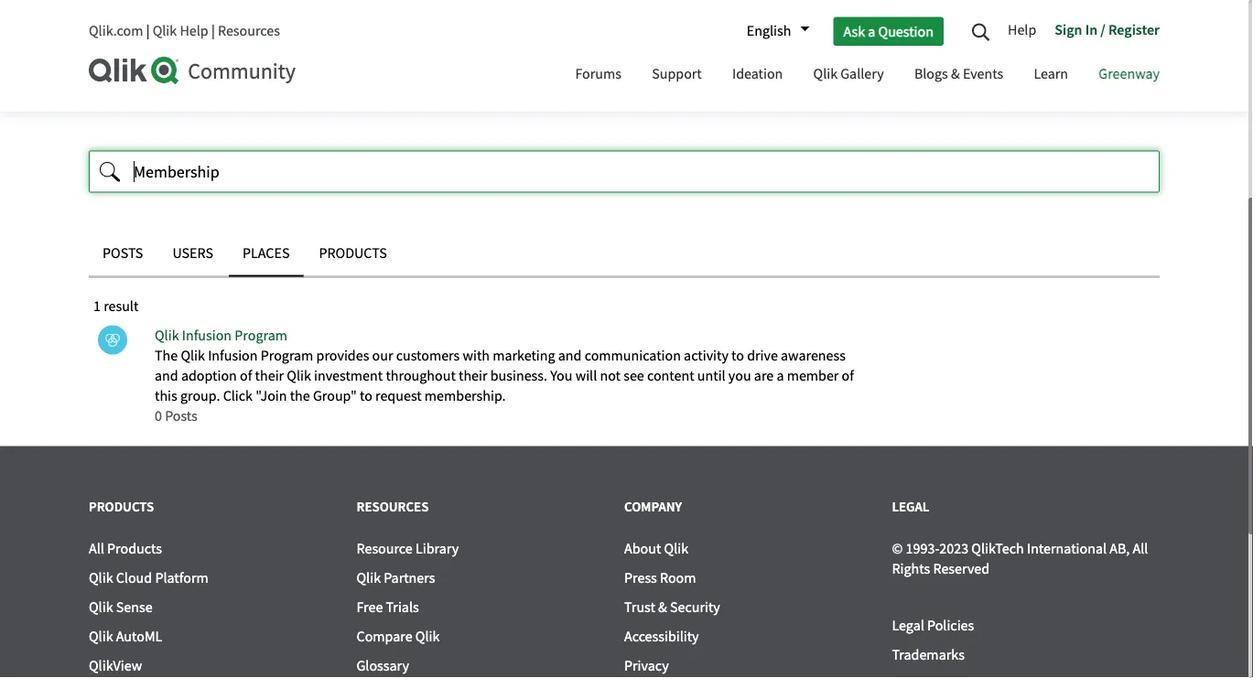 Task type: locate. For each thing, give the bounding box(es) containing it.
greenway link
[[1085, 49, 1174, 103]]

menu bar
[[562, 49, 1174, 103]]

1
[[93, 297, 101, 316]]

qlik left sense
[[89, 599, 113, 617]]

1 vertical spatial a
[[777, 367, 784, 386]]

qlik gallery
[[814, 65, 884, 83]]

glossary
[[357, 657, 409, 676]]

see
[[624, 367, 644, 386]]

1 vertical spatial resources
[[357, 499, 429, 516]]

investment
[[314, 367, 383, 386]]

press
[[625, 569, 657, 588]]

their
[[255, 367, 284, 386], [459, 367, 488, 386]]

with
[[463, 347, 490, 365]]

& inside dropdown button
[[951, 65, 960, 83]]

trials
[[386, 599, 419, 617]]

sign in / register
[[1055, 20, 1160, 38]]

infusion
[[182, 327, 232, 345], [208, 347, 258, 365]]

blogs & events button
[[901, 49, 1018, 103]]

places
[[243, 244, 290, 263]]

0 vertical spatial to
[[732, 347, 744, 365]]

1 horizontal spatial posts
[[165, 407, 198, 426]]

their up '"join'
[[255, 367, 284, 386]]

in
[[1086, 20, 1098, 38]]

compare qlik link
[[357, 628, 440, 647]]

free trials
[[357, 599, 419, 617]]

1 vertical spatial infusion
[[208, 347, 258, 365]]

trust & security link
[[625, 599, 721, 617]]

1 horizontal spatial and
[[558, 347, 582, 365]]

the up search query search box
[[557, 65, 611, 116]]

qlik down trials in the bottom of the page
[[416, 628, 440, 647]]

1 vertical spatial the
[[290, 387, 310, 406]]

qlik up room
[[664, 540, 689, 559]]

awareness
[[781, 347, 846, 365]]

accessibility
[[625, 628, 699, 647]]

tab list containing posts
[[89, 232, 1160, 278]]

1 of from the left
[[240, 367, 252, 386]]

1 horizontal spatial resources
[[357, 499, 429, 516]]

0 vertical spatial legal
[[892, 499, 930, 516]]

| right qlik help link
[[211, 22, 215, 40]]

posts
[[103, 244, 143, 263], [165, 407, 198, 426]]

english
[[747, 22, 792, 40]]

qlik right qlik.com
[[153, 22, 177, 40]]

posts inside qlik infusion program the qlik infusion program provides our customers with marketing and communication activity to drive awareness and adoption of their qlik investment throughout their business.  you will not see content until you are a member of this group. click "join the group" to request membership. 0 posts
[[165, 407, 198, 426]]

0 vertical spatial the
[[557, 65, 611, 116]]

to down investment
[[360, 387, 373, 406]]

company
[[625, 499, 682, 516]]

posts right 0 on the bottom left of page
[[165, 407, 198, 426]]

None submit
[[89, 151, 131, 193]]

resource library
[[357, 540, 459, 559]]

infusion down qlik infusion program link
[[208, 347, 258, 365]]

about
[[625, 540, 661, 559]]

1 horizontal spatial a
[[868, 22, 876, 41]]

1 horizontal spatial &
[[951, 65, 960, 83]]

you
[[729, 367, 751, 386]]

privacy
[[625, 657, 669, 676]]

0 horizontal spatial to
[[360, 387, 373, 406]]

legal up 1993-
[[892, 499, 930, 516]]

click
[[223, 387, 253, 406]]

all up "qlik cloud platform" link
[[89, 540, 104, 559]]

0 horizontal spatial of
[[240, 367, 252, 386]]

1 result
[[93, 297, 139, 316]]

partners
[[384, 569, 435, 588]]

0 horizontal spatial &
[[658, 599, 667, 617]]

1 vertical spatial legal
[[892, 617, 925, 636]]

2023
[[940, 540, 969, 559]]

qlik left 'gallery'
[[814, 65, 838, 83]]

all
[[89, 540, 104, 559], [1133, 540, 1149, 559]]

legal up trademarks
[[892, 617, 925, 636]]

automl
[[116, 628, 162, 647]]

1 vertical spatial search
[[437, 65, 549, 116]]

0 horizontal spatial help
[[180, 22, 209, 40]]

all right ab,
[[1133, 540, 1149, 559]]

of up click
[[240, 367, 252, 386]]

1 horizontal spatial |
[[211, 22, 215, 40]]

1 vertical spatial to
[[360, 387, 373, 406]]

resources right qlik help link
[[218, 22, 280, 40]]

library
[[416, 540, 459, 559]]

0 horizontal spatial all
[[89, 540, 104, 559]]

1 legal from the top
[[892, 499, 930, 516]]

1 vertical spatial products
[[89, 499, 154, 516]]

resource
[[357, 540, 413, 559]]

qlik up '"join'
[[287, 367, 311, 386]]

qlik infusion program the qlik infusion program provides our customers with marketing and communication activity to drive awareness and adoption of their qlik investment throughout their business.  you will not see content until you are a member of this group. click "join the group" to request membership. 0 posts
[[155, 327, 854, 426]]

drive
[[747, 347, 778, 365]]

qlik
[[153, 22, 177, 40], [814, 65, 838, 83], [155, 327, 179, 345], [181, 347, 205, 365], [287, 367, 311, 386], [664, 540, 689, 559], [89, 569, 113, 588], [357, 569, 381, 588], [89, 599, 113, 617], [89, 628, 113, 647], [416, 628, 440, 647]]

help left the use
[[1008, 20, 1037, 39]]

provides
[[316, 347, 369, 365]]

2 their from the left
[[459, 367, 488, 386]]

qlik up free
[[357, 569, 381, 588]]

0 horizontal spatial |
[[146, 22, 150, 40]]

the
[[557, 65, 611, 116], [290, 387, 310, 406]]

1 horizontal spatial all
[[1133, 540, 1149, 559]]

qlik up qlikview link
[[89, 628, 113, 647]]

learn button
[[1021, 49, 1082, 103]]

customers
[[396, 347, 460, 365]]

throughout
[[386, 367, 456, 386]]

& right blogs
[[951, 65, 960, 83]]

qlik partners link
[[357, 569, 435, 588]]

community down resources link
[[188, 57, 296, 85]]

this
[[155, 387, 177, 406]]

program
[[235, 327, 288, 345], [261, 347, 314, 365]]

of right 'member'
[[842, 367, 854, 386]]

/
[[1101, 20, 1106, 38]]

learn
[[1034, 65, 1069, 83]]

a right ask
[[868, 22, 876, 41]]

a
[[868, 22, 876, 41], [777, 367, 784, 386]]

of
[[240, 367, 252, 386], [842, 367, 854, 386]]

cloud
[[116, 569, 152, 588]]

resources up resource
[[357, 499, 429, 516]]

ideation button
[[719, 49, 797, 103]]

| right qlik.com link
[[146, 22, 150, 40]]

0 vertical spatial search
[[1152, 20, 1194, 39]]

adoption
[[181, 367, 237, 386]]

2 legal from the top
[[892, 617, 925, 636]]

qlik help link
[[153, 22, 209, 40]]

0 vertical spatial posts
[[103, 244, 143, 263]]

their down with
[[459, 367, 488, 386]]

0 vertical spatial &
[[951, 65, 960, 83]]

to up you at the right
[[732, 347, 744, 365]]

products link
[[305, 232, 401, 278]]

posts up result
[[103, 244, 143, 263]]

sign
[[1055, 20, 1083, 38]]

products up 'cloud'
[[107, 540, 162, 559]]

0 vertical spatial products
[[319, 244, 387, 263]]

0 vertical spatial a
[[868, 22, 876, 41]]

the inside qlik infusion program the qlik infusion program provides our customers with marketing and communication activity to drive awareness and adoption of their qlik investment throughout their business.  you will not see content until you are a member of this group. click "join the group" to request membership. 0 posts
[[290, 387, 310, 406]]

group.
[[180, 387, 220, 406]]

compare qlik
[[357, 628, 440, 647]]

resources
[[218, 22, 280, 40], [357, 499, 429, 516]]

2 all from the left
[[1133, 540, 1149, 559]]

blogs
[[915, 65, 949, 83]]

legal for legal policies
[[892, 617, 925, 636]]

the right '"join'
[[290, 387, 310, 406]]

membership.
[[425, 387, 506, 406]]

and up you
[[558, 347, 582, 365]]

© 1993-2023 qliktech international ab, all rights reserved
[[892, 540, 1149, 579]]

sense
[[116, 599, 153, 617]]

our
[[372, 347, 393, 365]]

1 result alert
[[89, 297, 1160, 317]]

0 vertical spatial resources
[[218, 22, 280, 40]]

1 vertical spatial posts
[[165, 407, 198, 426]]

platform
[[155, 569, 209, 588]]

0 horizontal spatial a
[[777, 367, 784, 386]]

"join
[[256, 387, 287, 406]]

1 vertical spatial &
[[658, 599, 667, 617]]

community
[[188, 57, 296, 85], [619, 65, 812, 116]]

community link
[[89, 57, 543, 85]]

products right places
[[319, 244, 387, 263]]

legal policies
[[892, 617, 975, 636]]

qlik partners
[[357, 569, 435, 588]]

content
[[647, 367, 695, 386]]

products up all products
[[89, 499, 154, 516]]

tab panel
[[89, 297, 1160, 446]]

use searchunify's search link
[[1040, 20, 1249, 40]]

1 horizontal spatial the
[[557, 65, 611, 116]]

0 horizontal spatial resources
[[218, 22, 280, 40]]

request
[[375, 387, 422, 406]]

free trials link
[[357, 599, 419, 617]]

and down the
[[155, 367, 178, 386]]

Search Query search field
[[89, 151, 1160, 193]]

help left resources link
[[180, 22, 209, 40]]

qlik sense link
[[89, 599, 153, 617]]

0 horizontal spatial and
[[155, 367, 178, 386]]

0 vertical spatial and
[[558, 347, 582, 365]]

0 horizontal spatial their
[[255, 367, 284, 386]]

you
[[550, 367, 573, 386]]

infusion up adoption
[[182, 327, 232, 345]]

a right "are"
[[777, 367, 784, 386]]

community down english
[[619, 65, 812, 116]]

ask
[[844, 22, 865, 41]]

& right trust
[[658, 599, 667, 617]]

1 horizontal spatial their
[[459, 367, 488, 386]]

0 vertical spatial program
[[235, 327, 288, 345]]

1 horizontal spatial of
[[842, 367, 854, 386]]

&
[[951, 65, 960, 83], [658, 599, 667, 617]]

0 horizontal spatial the
[[290, 387, 310, 406]]

tab list
[[89, 232, 1160, 278]]

question
[[879, 22, 934, 41]]

0 horizontal spatial posts
[[103, 244, 143, 263]]

about qlik
[[625, 540, 689, 559]]

to
[[732, 347, 744, 365], [360, 387, 373, 406]]



Task type: describe. For each thing, give the bounding box(es) containing it.
2 of from the left
[[842, 367, 854, 386]]

ask a question
[[844, 22, 934, 41]]

qlik up adoption
[[181, 347, 205, 365]]

english button
[[738, 16, 810, 47]]

search the community
[[437, 65, 812, 116]]

1 horizontal spatial community
[[619, 65, 812, 116]]

menu bar containing forums
[[562, 49, 1174, 103]]

all inside © 1993-2023 qliktech international ab, all rights reserved
[[1133, 540, 1149, 559]]

register
[[1109, 20, 1160, 38]]

legal for legal
[[892, 499, 930, 516]]

qlik up the
[[155, 327, 179, 345]]

1993-
[[906, 540, 940, 559]]

events
[[963, 65, 1004, 83]]

greenway
[[1099, 65, 1160, 83]]

support button
[[638, 49, 716, 103]]

reserved
[[934, 560, 990, 579]]

qlik automl
[[89, 628, 162, 647]]

not
[[600, 367, 621, 386]]

qlik cloud platform
[[89, 569, 209, 588]]

forums button
[[562, 49, 635, 103]]

press room
[[625, 569, 696, 588]]

activity
[[684, 347, 729, 365]]

ab,
[[1110, 540, 1130, 559]]

qlik image
[[89, 57, 180, 84]]

ask a question link
[[834, 17, 944, 46]]

qlik sense
[[89, 599, 153, 617]]

use
[[1040, 20, 1063, 39]]

marketing
[[493, 347, 555, 365]]

forums
[[575, 65, 622, 83]]

users
[[173, 244, 213, 263]]

about qlik link
[[625, 540, 689, 559]]

group"
[[313, 387, 357, 406]]

1 vertical spatial program
[[261, 347, 314, 365]]

international
[[1027, 540, 1107, 559]]

accessibility link
[[625, 628, 699, 647]]

qlik left 'cloud'
[[89, 569, 113, 588]]

all products link
[[89, 540, 162, 559]]

qlik.com | qlik help | resources
[[89, 22, 280, 40]]

communication
[[585, 347, 681, 365]]

trust & security
[[625, 599, 721, 617]]

users link
[[159, 232, 227, 278]]

sign in / register link
[[1046, 14, 1160, 49]]

qlik.com
[[89, 22, 143, 40]]

products inside products link
[[319, 244, 387, 263]]

qliktech
[[972, 540, 1024, 559]]

resource library link
[[357, 540, 459, 559]]

1 horizontal spatial search
[[1152, 20, 1194, 39]]

©
[[892, 540, 903, 559]]

glossary link
[[357, 657, 409, 676]]

business.
[[491, 367, 548, 386]]

places link
[[229, 232, 304, 278]]

trust
[[625, 599, 656, 617]]

press room link
[[625, 569, 696, 588]]

all products
[[89, 540, 162, 559]]

tab panel containing 1 result
[[89, 297, 1160, 446]]

qlikview link
[[89, 657, 142, 676]]

ideation
[[733, 65, 783, 83]]

qlik infusion program link
[[155, 327, 288, 345]]

2 | from the left
[[211, 22, 215, 40]]

searchunify's
[[1066, 20, 1149, 39]]

0 horizontal spatial community
[[188, 57, 296, 85]]

support
[[652, 65, 702, 83]]

the
[[155, 347, 178, 365]]

1 horizontal spatial to
[[732, 347, 744, 365]]

1 all from the left
[[89, 540, 104, 559]]

result
[[104, 297, 139, 316]]

group hub image
[[98, 326, 127, 355]]

security
[[670, 599, 721, 617]]

1 horizontal spatial help
[[1008, 20, 1037, 39]]

policies
[[928, 617, 975, 636]]

1 their from the left
[[255, 367, 284, 386]]

trademarks link
[[892, 646, 965, 665]]

use searchunify's search
[[1040, 20, 1194, 39]]

trademarks
[[892, 646, 965, 665]]

0 vertical spatial infusion
[[182, 327, 232, 345]]

1 vertical spatial and
[[155, 367, 178, 386]]

member
[[787, 367, 839, 386]]

2 vertical spatial products
[[107, 540, 162, 559]]

& for trust
[[658, 599, 667, 617]]

& for blogs
[[951, 65, 960, 83]]

free
[[357, 599, 383, 617]]

0 horizontal spatial search
[[437, 65, 549, 116]]

a inside qlik infusion program the qlik infusion program provides our customers with marketing and communication activity to drive awareness and adoption of their qlik investment throughout their business.  you will not see content until you are a member of this group. click "join the group" to request membership. 0 posts
[[777, 367, 784, 386]]

qlik.com link
[[89, 22, 143, 40]]

qlik gallery link
[[800, 49, 898, 103]]

1 | from the left
[[146, 22, 150, 40]]

qlik cloud platform link
[[89, 569, 209, 588]]



Task type: vqa. For each thing, say whether or not it's contained in the screenshot.
All Products
yes



